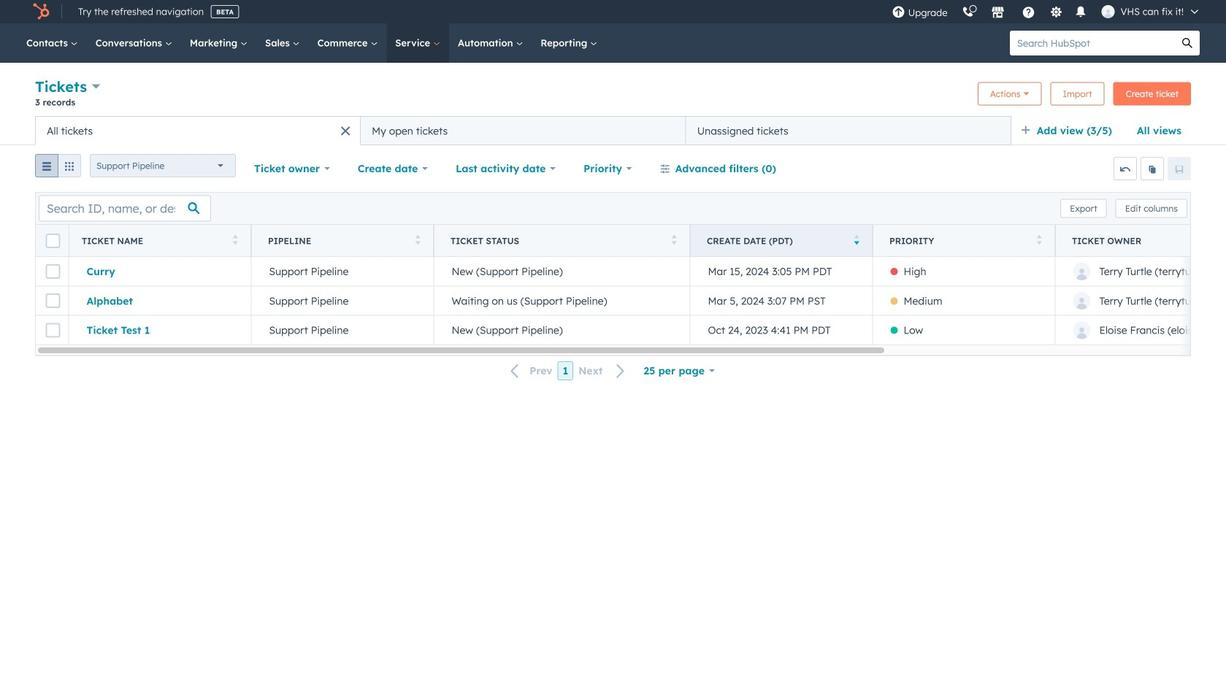 Task type: describe. For each thing, give the bounding box(es) containing it.
Search ID, name, or description search field
[[39, 195, 211, 222]]

descending sort. press to sort ascending. image
[[854, 235, 859, 245]]

descending sort. press to sort ascending. element
[[854, 235, 859, 247]]

press to sort. image
[[415, 235, 421, 245]]

2 press to sort. element from the left
[[415, 235, 421, 247]]

press to sort. image for 1st press to sort. element from the right
[[1037, 235, 1042, 245]]



Task type: locate. For each thing, give the bounding box(es) containing it.
Search HubSpot search field
[[1010, 31, 1175, 55]]

banner
[[35, 76, 1191, 116]]

press to sort. image
[[233, 235, 238, 245], [671, 235, 677, 245], [1037, 235, 1042, 245]]

press to sort. element
[[233, 235, 238, 247], [415, 235, 421, 247], [671, 235, 677, 247], [1037, 235, 1042, 247]]

3 press to sort. image from the left
[[1037, 235, 1042, 245]]

0 horizontal spatial press to sort. image
[[233, 235, 238, 245]]

4 press to sort. element from the left
[[1037, 235, 1042, 247]]

group
[[35, 154, 81, 183]]

terry turtle image
[[1102, 5, 1115, 18]]

1 horizontal spatial press to sort. image
[[671, 235, 677, 245]]

press to sort. image for 1st press to sort. element
[[233, 235, 238, 245]]

pagination navigation
[[502, 361, 634, 381]]

press to sort. image for third press to sort. element
[[671, 235, 677, 245]]

2 horizontal spatial press to sort. image
[[1037, 235, 1042, 245]]

3 press to sort. element from the left
[[671, 235, 677, 247]]

menu
[[885, 0, 1209, 23]]

1 press to sort. image from the left
[[233, 235, 238, 245]]

1 press to sort. element from the left
[[233, 235, 238, 247]]

marketplaces image
[[991, 7, 1004, 20]]

2 press to sort. image from the left
[[671, 235, 677, 245]]



Task type: vqa. For each thing, say whether or not it's contained in the screenshot.
4th Press to sort. ICON from the left
yes



